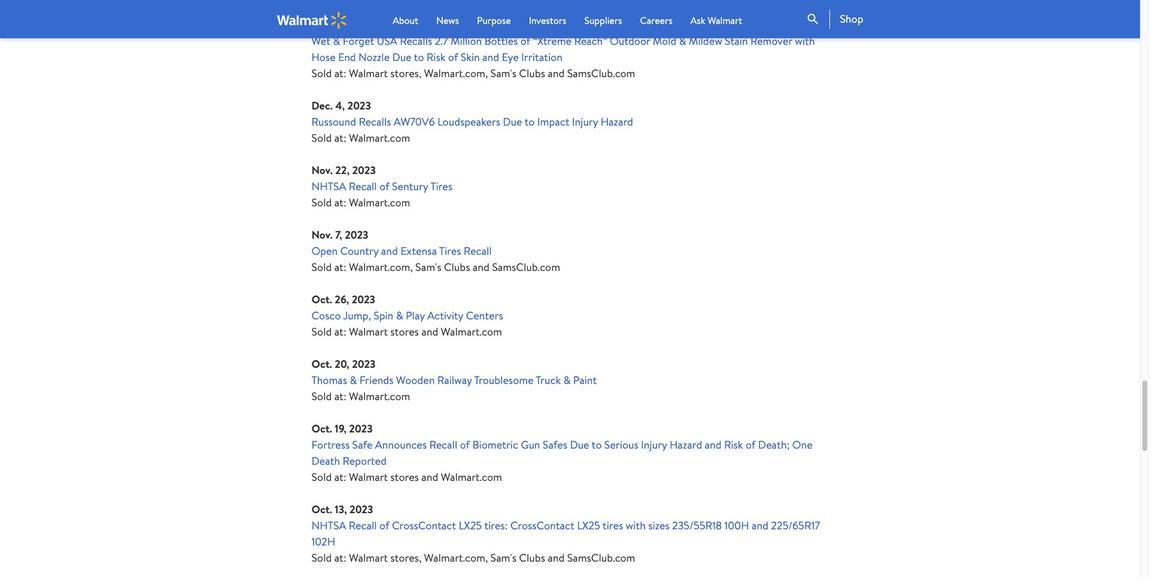 Task type: vqa. For each thing, say whether or not it's contained in the screenshot.
2023 in Oct. 20, 2023 Thomas & Friends Wooden Railway Troublesome Truck & Paint Sold at: Walmart.com
yes



Task type: locate. For each thing, give the bounding box(es) containing it.
1 dec. from the top
[[312, 17, 333, 32]]

oct. up fortress
[[312, 421, 332, 436]]

2023 for sentury
[[352, 163, 376, 178]]

about
[[393, 14, 419, 27]]

1 sold from the top
[[312, 66, 332, 81]]

walmart.com
[[349, 130, 411, 145], [349, 195, 411, 210], [441, 324, 502, 339], [349, 389, 411, 404], [441, 470, 502, 485]]

19,
[[335, 421, 347, 436]]

of inside oct. 13, 2023 nhtsa recall of crosscontact lx25 tires: crosscontact lx25 tires with sizes 235/55r18 100h and 225/65r17 102h sold at: walmart stores, walmart.com, sam's clubs and samsclub.com
[[380, 518, 390, 533]]

0 horizontal spatial to
[[414, 49, 424, 64]]

oct. inside oct. 13, 2023 nhtsa recall of crosscontact lx25 tires: crosscontact lx25 tires with sizes 235/55r18 100h and 225/65r17 102h sold at: walmart stores, walmart.com, sam's clubs and samsclub.com
[[312, 502, 332, 517]]

of inside nov. 22, 2023 nhtsa recall of sentury tires sold at: walmart.com
[[380, 179, 390, 194]]

2023 inside oct. 20, 2023 thomas & friends wooden railway troublesome truck & paint sold at: walmart.com
[[352, 357, 376, 372]]

2 oct. from the top
[[312, 357, 332, 372]]

risk down 2.7
[[427, 49, 446, 64]]

1 horizontal spatial crosscontact
[[511, 518, 575, 533]]

oct. inside oct. 19, 2023 fortress safe announces recall of biometric gun safes due to serious injury hazard and risk of death; one death reported sold at: walmart stores and walmart.com
[[312, 421, 332, 436]]

1 nov. from the top
[[312, 163, 333, 178]]

2023 right 4,
[[348, 98, 371, 113]]

walmart.com inside oct. 26, 2023 cosco jump, spin & play activity centers sold at: walmart stores and walmart.com
[[441, 324, 502, 339]]

0 vertical spatial 7,
[[336, 17, 343, 32]]

2 horizontal spatial to
[[592, 438, 602, 453]]

dec. for wet
[[312, 17, 333, 32]]

nhtsa inside oct. 13, 2023 nhtsa recall of crosscontact lx25 tires: crosscontact lx25 tires with sizes 235/55r18 100h and 225/65r17 102h sold at: walmart stores, walmart.com, sam's clubs and samsclub.com
[[312, 518, 347, 533]]

at: down death
[[335, 470, 347, 485]]

nhtsa up 102h
[[312, 518, 347, 533]]

3 sold from the top
[[312, 195, 332, 210]]

sold down thomas at the bottom left of the page
[[312, 389, 332, 404]]

lx25
[[459, 518, 482, 533], [577, 518, 601, 533]]

walmart.com inside nov. 22, 2023 nhtsa recall of sentury tires sold at: walmart.com
[[349, 195, 411, 210]]

reported
[[343, 454, 387, 469]]

eye
[[502, 49, 519, 64]]

2 vertical spatial samsclub.com
[[568, 551, 636, 566]]

hazard inside the dec. 4, 2023 russound recalls aw70v6 loudspeakers due to impact injury hazard sold at: walmart.com
[[601, 114, 634, 129]]

nov. 7, 2023 open country and extensa tires recall sold at: walmart.com, sam's clubs and samsclub.com
[[312, 227, 561, 275]]

7, inside nov. 7, 2023 open country and extensa tires recall sold at: walmart.com, sam's clubs and samsclub.com
[[336, 227, 342, 242]]

1 vertical spatial dec.
[[312, 98, 333, 113]]

with right the tires
[[626, 518, 646, 533]]

walmart.com inside oct. 19, 2023 fortress safe announces recall of biometric gun safes due to serious injury hazard and risk of death; one death reported sold at: walmart stores and walmart.com
[[441, 470, 502, 485]]

tires
[[431, 179, 453, 194], [439, 244, 461, 259]]

1 horizontal spatial lx25
[[577, 518, 601, 533]]

2023 inside nov. 22, 2023 nhtsa recall of sentury tires sold at: walmart.com
[[352, 163, 376, 178]]

clubs down irritation
[[519, 66, 546, 81]]

to left impact
[[525, 114, 535, 129]]

sold inside nov. 22, 2023 nhtsa recall of sentury tires sold at: walmart.com
[[312, 195, 332, 210]]

8 at: from the top
[[335, 551, 347, 566]]

1 horizontal spatial recalls
[[400, 33, 433, 48]]

3 at: from the top
[[335, 195, 347, 210]]

due down usa in the left of the page
[[393, 49, 412, 64]]

1 horizontal spatial with
[[796, 33, 816, 48]]

recall inside oct. 13, 2023 nhtsa recall of crosscontact lx25 tires: crosscontact lx25 tires with sizes 235/55r18 100h and 225/65r17 102h sold at: walmart stores, walmart.com, sam's clubs and samsclub.com
[[349, 518, 377, 533]]

dec.
[[312, 17, 333, 32], [312, 98, 333, 113]]

dec. left 4,
[[312, 98, 333, 113]]

0 vertical spatial due
[[393, 49, 412, 64]]

sold up open
[[312, 195, 332, 210]]

mold
[[653, 33, 677, 48]]

1 horizontal spatial risk
[[725, 438, 744, 453]]

usa
[[377, 33, 398, 48]]

sold down open
[[312, 260, 332, 275]]

2023 for crosscontact
[[350, 502, 373, 517]]

2 vertical spatial sam's
[[491, 551, 517, 566]]

sold down 102h
[[312, 551, 332, 566]]

4,
[[336, 98, 345, 113]]

at: down russound
[[335, 130, 347, 145]]

sold down death
[[312, 470, 332, 485]]

oct. left '13,'
[[312, 502, 332, 517]]

0 horizontal spatial lx25
[[459, 518, 482, 533]]

tires inside nov. 22, 2023 nhtsa recall of sentury tires sold at: walmart.com
[[431, 179, 453, 194]]

1 vertical spatial stores
[[391, 470, 419, 485]]

sam's down extensa
[[416, 260, 442, 275]]

oct. up cosco
[[312, 292, 332, 307]]

2 vertical spatial to
[[592, 438, 602, 453]]

nov. up open
[[312, 227, 333, 242]]

1 vertical spatial tires
[[439, 244, 461, 259]]

2023 inside oct. 26, 2023 cosco jump, spin & play activity centers sold at: walmart stores and walmart.com
[[352, 292, 376, 307]]

sam's down tires:
[[491, 551, 517, 566]]

0 vertical spatial dec.
[[312, 17, 333, 32]]

2 dec. from the top
[[312, 98, 333, 113]]

1 at: from the top
[[335, 66, 347, 81]]

6 sold from the top
[[312, 389, 332, 404]]

2 stores from the top
[[391, 470, 419, 485]]

7 sold from the top
[[312, 470, 332, 485]]

2023 inside nov. 7, 2023 open country and extensa tires recall sold at: walmart.com, sam's clubs and samsclub.com
[[345, 227, 369, 242]]

dec. for russound
[[312, 98, 333, 113]]

2023 right '13,'
[[350, 502, 373, 517]]

injury right the serious
[[642, 438, 668, 453]]

0 horizontal spatial due
[[393, 49, 412, 64]]

walmart.com, down skin
[[424, 66, 488, 81]]

nhtsa inside nov. 22, 2023 nhtsa recall of sentury tires sold at: walmart.com
[[312, 179, 347, 194]]

injury right impact
[[572, 114, 599, 129]]

4 oct. from the top
[[312, 502, 332, 517]]

investors button
[[529, 13, 567, 28]]

1 stores, from the top
[[391, 66, 422, 81]]

2 nhtsa from the top
[[312, 518, 347, 533]]

suppliers button
[[585, 13, 623, 28]]

sold inside oct. 26, 2023 cosco jump, spin & play activity centers sold at: walmart stores and walmart.com
[[312, 324, 332, 339]]

clubs down nhtsa recall of crosscontact lx25 tires: crosscontact lx25 tires with sizes 235/55r18 100h and 225/65r17 102h link
[[519, 551, 546, 566]]

one
[[793, 438, 813, 453]]

& inside oct. 26, 2023 cosco jump, spin & play activity centers sold at: walmart stores and walmart.com
[[396, 308, 403, 323]]

to down about popup button
[[414, 49, 424, 64]]

2023 right 22,
[[352, 163, 376, 178]]

sam's down eye at the left top of page
[[491, 66, 517, 81]]

2023 up the country on the top left of the page
[[345, 227, 369, 242]]

due left impact
[[503, 114, 523, 129]]

safe
[[353, 438, 373, 453]]

4 sold from the top
[[312, 260, 332, 275]]

recall inside oct. 19, 2023 fortress safe announces recall of biometric gun safes due to serious injury hazard and risk of death; one death reported sold at: walmart stores and walmart.com
[[430, 438, 458, 453]]

2 horizontal spatial due
[[570, 438, 590, 453]]

at:
[[335, 66, 347, 81], [335, 130, 347, 145], [335, 195, 347, 210], [335, 260, 347, 275], [335, 324, 347, 339], [335, 389, 347, 404], [335, 470, 347, 485], [335, 551, 347, 566]]

nhtsa for oct.
[[312, 518, 347, 533]]

nov. left 22,
[[312, 163, 333, 178]]

hose
[[312, 49, 336, 64]]

2023 inside oct. 19, 2023 fortress safe announces recall of biometric gun safes due to serious injury hazard and risk of death; one death reported sold at: walmart stores and walmart.com
[[349, 421, 373, 436]]

"xtreme
[[533, 33, 572, 48]]

8 sold from the top
[[312, 551, 332, 566]]

russound
[[312, 114, 356, 129]]

nov. inside nov. 22, 2023 nhtsa recall of sentury tires sold at: walmart.com
[[312, 163, 333, 178]]

tires right extensa
[[439, 244, 461, 259]]

0 vertical spatial sam's
[[491, 66, 517, 81]]

at: inside the dec. 4, 2023 russound recalls aw70v6 loudspeakers due to impact injury hazard sold at: walmart.com
[[335, 130, 347, 145]]

5 sold from the top
[[312, 324, 332, 339]]

2.7
[[435, 33, 448, 48]]

0 vertical spatial walmart.com,
[[424, 66, 488, 81]]

at: down open
[[335, 260, 347, 275]]

search
[[806, 12, 821, 26]]

railway
[[438, 373, 472, 388]]

at: down end
[[335, 66, 347, 81]]

sam's inside dec. 7, 2023 wet & forget usa recalls 2.7 million bottles of "xtreme reach" outdoor mold & mildew stain remover with hose end nozzle due to risk of skin and eye irritation sold at: walmart stores, walmart.com, sam's clubs and samsclub.com
[[491, 66, 517, 81]]

careers
[[641, 14, 673, 27]]

13,
[[335, 502, 347, 517]]

oct. inside oct. 26, 2023 cosco jump, spin & play activity centers sold at: walmart stores and walmart.com
[[312, 292, 332, 307]]

sold inside the dec. 4, 2023 russound recalls aw70v6 loudspeakers due to impact injury hazard sold at: walmart.com
[[312, 130, 332, 145]]

2023 up forget
[[345, 17, 369, 32]]

0 horizontal spatial with
[[626, 518, 646, 533]]

investors
[[529, 14, 567, 27]]

0 vertical spatial stores,
[[391, 66, 422, 81]]

stores
[[391, 324, 419, 339], [391, 470, 419, 485]]

biometric
[[473, 438, 519, 453]]

1 vertical spatial walmart.com,
[[349, 260, 413, 275]]

1 vertical spatial injury
[[642, 438, 668, 453]]

1 vertical spatial nov.
[[312, 227, 333, 242]]

1 vertical spatial clubs
[[444, 260, 470, 275]]

1 horizontal spatial due
[[503, 114, 523, 129]]

1 vertical spatial recalls
[[359, 114, 391, 129]]

2023 for recall
[[349, 421, 373, 436]]

russound recalls aw70v6 loudspeakers due to impact injury hazard link
[[312, 114, 634, 129]]

recall
[[349, 179, 377, 194], [464, 244, 492, 259], [430, 438, 458, 453], [349, 518, 377, 533]]

of
[[521, 33, 531, 48], [448, 49, 458, 64], [380, 179, 390, 194], [460, 438, 470, 453], [746, 438, 756, 453], [380, 518, 390, 533]]

clubs up "activity"
[[444, 260, 470, 275]]

0 horizontal spatial crosscontact
[[392, 518, 456, 533]]

walmart.com, inside dec. 7, 2023 wet & forget usa recalls 2.7 million bottles of "xtreme reach" outdoor mold & mildew stain remover with hose end nozzle due to risk of skin and eye irritation sold at: walmart stores, walmart.com, sam's clubs and samsclub.com
[[424, 66, 488, 81]]

0 horizontal spatial injury
[[572, 114, 599, 129]]

1 vertical spatial sam's
[[416, 260, 442, 275]]

nhtsa down 22,
[[312, 179, 347, 194]]

and inside oct. 26, 2023 cosco jump, spin & play activity centers sold at: walmart stores and walmart.com
[[422, 324, 439, 339]]

dec. inside the dec. 4, 2023 russound recalls aw70v6 loudspeakers due to impact injury hazard sold at: walmart.com
[[312, 98, 333, 113]]

& right mold
[[680, 33, 687, 48]]

2 sold from the top
[[312, 130, 332, 145]]

to left the serious
[[592, 438, 602, 453]]

with down search
[[796, 33, 816, 48]]

to
[[414, 49, 424, 64], [525, 114, 535, 129], [592, 438, 602, 453]]

0 vertical spatial recalls
[[400, 33, 433, 48]]

at: down 102h
[[335, 551, 347, 566]]

2023 up the friends
[[352, 357, 376, 372]]

2 at: from the top
[[335, 130, 347, 145]]

paint
[[574, 373, 597, 388]]

0 vertical spatial stores
[[391, 324, 419, 339]]

with
[[796, 33, 816, 48], [626, 518, 646, 533]]

1 horizontal spatial to
[[525, 114, 535, 129]]

news button
[[437, 13, 459, 28]]

2 7, from the top
[[336, 227, 342, 242]]

nov. 22, 2023 nhtsa recall of sentury tires sold at: walmart.com
[[312, 163, 453, 210]]

3 oct. from the top
[[312, 421, 332, 436]]

walmart
[[708, 14, 743, 27], [349, 66, 388, 81], [349, 324, 388, 339], [349, 470, 388, 485], [349, 551, 388, 566]]

2023 up safe
[[349, 421, 373, 436]]

2 vertical spatial clubs
[[519, 551, 546, 566]]

at: inside nov. 22, 2023 nhtsa recall of sentury tires sold at: walmart.com
[[335, 195, 347, 210]]

1 7, from the top
[[336, 17, 343, 32]]

walmart.com down centers
[[441, 324, 502, 339]]

due
[[393, 49, 412, 64], [503, 114, 523, 129], [570, 438, 590, 453]]

extensa
[[401, 244, 437, 259]]

recalls down about
[[400, 33, 433, 48]]

at: down thomas at the bottom left of the page
[[335, 389, 347, 404]]

1 vertical spatial risk
[[725, 438, 744, 453]]

sold down russound
[[312, 130, 332, 145]]

6 at: from the top
[[335, 389, 347, 404]]

& right wet
[[333, 33, 340, 48]]

0 horizontal spatial hazard
[[601, 114, 634, 129]]

stores, inside dec. 7, 2023 wet & forget usa recalls 2.7 million bottles of "xtreme reach" outdoor mold & mildew stain remover with hose end nozzle due to risk of skin and eye irritation sold at: walmart stores, walmart.com, sam's clubs and samsclub.com
[[391, 66, 422, 81]]

&
[[333, 33, 340, 48], [680, 33, 687, 48], [396, 308, 403, 323], [350, 373, 357, 388], [564, 373, 571, 388]]

sam's
[[491, 66, 517, 81], [416, 260, 442, 275], [491, 551, 517, 566]]

oct. inside oct. 20, 2023 thomas & friends wooden railway troublesome truck & paint sold at: walmart.com
[[312, 357, 332, 372]]

news
[[437, 14, 459, 27]]

7,
[[336, 17, 343, 32], [336, 227, 342, 242]]

clubs
[[519, 66, 546, 81], [444, 260, 470, 275], [519, 551, 546, 566]]

0 vertical spatial hazard
[[601, 114, 634, 129]]

sold down hose
[[312, 66, 332, 81]]

tires inside nov. 7, 2023 open country and extensa tires recall sold at: walmart.com, sam's clubs and samsclub.com
[[439, 244, 461, 259]]

7, inside dec. 7, 2023 wet & forget usa recalls 2.7 million bottles of "xtreme reach" outdoor mold & mildew stain remover with hose end nozzle due to risk of skin and eye irritation sold at: walmart stores, walmart.com, sam's clubs and samsclub.com
[[336, 17, 343, 32]]

0 vertical spatial with
[[796, 33, 816, 48]]

2023 inside dec. 7, 2023 wet & forget usa recalls 2.7 million bottles of "xtreme reach" outdoor mold & mildew stain remover with hose end nozzle due to risk of skin and eye irritation sold at: walmart stores, walmart.com, sam's clubs and samsclub.com
[[345, 17, 369, 32]]

at: down cosco
[[335, 324, 347, 339]]

sold inside oct. 20, 2023 thomas & friends wooden railway troublesome truck & paint sold at: walmart.com
[[312, 389, 332, 404]]

0 vertical spatial to
[[414, 49, 424, 64]]

1 vertical spatial 7,
[[336, 227, 342, 242]]

walmart.com, inside oct. 13, 2023 nhtsa recall of crosscontact lx25 tires: crosscontact lx25 tires with sizes 235/55r18 100h and 225/65r17 102h sold at: walmart stores, walmart.com, sam's clubs and samsclub.com
[[424, 551, 488, 566]]

stores, inside oct. 13, 2023 nhtsa recall of crosscontact lx25 tires: crosscontact lx25 tires with sizes 235/55r18 100h and 225/65r17 102h sold at: walmart stores, walmart.com, sam's clubs and samsclub.com
[[391, 551, 422, 566]]

nov.
[[312, 163, 333, 178], [312, 227, 333, 242]]

1 vertical spatial samsclub.com
[[492, 260, 561, 275]]

5 at: from the top
[[335, 324, 347, 339]]

0 vertical spatial risk
[[427, 49, 446, 64]]

country
[[340, 244, 379, 259]]

2 vertical spatial walmart.com,
[[424, 551, 488, 566]]

due right safes
[[570, 438, 590, 453]]

0 vertical spatial clubs
[[519, 66, 546, 81]]

1 vertical spatial nhtsa
[[312, 518, 347, 533]]

walmart.com, down 'open country and extensa tires recall' link
[[349, 260, 413, 275]]

1 vertical spatial stores,
[[391, 551, 422, 566]]

at: down 22,
[[335, 195, 347, 210]]

sentury
[[392, 179, 428, 194]]

1 nhtsa from the top
[[312, 179, 347, 194]]

lx25 left the tires
[[577, 518, 601, 533]]

walmart.com down aw70v6 at the top of the page
[[349, 130, 411, 145]]

and
[[483, 49, 500, 64], [548, 66, 565, 81], [381, 244, 398, 259], [473, 260, 490, 275], [422, 324, 439, 339], [705, 438, 722, 453], [422, 470, 439, 485], [752, 518, 769, 533], [548, 551, 565, 566]]

due inside oct. 19, 2023 fortress safe announces recall of biometric gun safes due to serious injury hazard and risk of death; one death reported sold at: walmart stores and walmart.com
[[570, 438, 590, 453]]

stores inside oct. 19, 2023 fortress safe announces recall of biometric gun safes due to serious injury hazard and risk of death; one death reported sold at: walmart stores and walmart.com
[[391, 470, 419, 485]]

stores down cosco jump, spin & play activity centers link
[[391, 324, 419, 339]]

1 oct. from the top
[[312, 292, 332, 307]]

2 stores, from the top
[[391, 551, 422, 566]]

home image
[[277, 12, 348, 28]]

walmart.com down the friends
[[349, 389, 411, 404]]

recalls left aw70v6 at the top of the page
[[359, 114, 391, 129]]

0 vertical spatial injury
[[572, 114, 599, 129]]

gun
[[521, 438, 541, 453]]

spin
[[374, 308, 394, 323]]

stores,
[[391, 66, 422, 81], [391, 551, 422, 566]]

stores down announces
[[391, 470, 419, 485]]

sold down cosco
[[312, 324, 332, 339]]

2023 up jump,
[[352, 292, 376, 307]]

0 vertical spatial samsclub.com
[[568, 66, 636, 81]]

walmart.com, down tires:
[[424, 551, 488, 566]]

7 at: from the top
[[335, 470, 347, 485]]

sold inside nov. 7, 2023 open country and extensa tires recall sold at: walmart.com, sam's clubs and samsclub.com
[[312, 260, 332, 275]]

dec. inside dec. 7, 2023 wet & forget usa recalls 2.7 million bottles of "xtreme reach" outdoor mold & mildew stain remover with hose end nozzle due to risk of skin and eye irritation sold at: walmart stores, walmart.com, sam's clubs and samsclub.com
[[312, 17, 333, 32]]

troublesome
[[475, 373, 534, 388]]

1 horizontal spatial hazard
[[670, 438, 703, 453]]

walmart.com down the nhtsa recall of sentury tires link
[[349, 195, 411, 210]]

& left the friends
[[350, 373, 357, 388]]

2023 inside the dec. 4, 2023 russound recalls aw70v6 loudspeakers due to impact injury hazard sold at: walmart.com
[[348, 98, 371, 113]]

2023 inside oct. 13, 2023 nhtsa recall of crosscontact lx25 tires: crosscontact lx25 tires with sizes 235/55r18 100h and 225/65r17 102h sold at: walmart stores, walmart.com, sam's clubs and samsclub.com
[[350, 502, 373, 517]]

lx25 left tires:
[[459, 518, 482, 533]]

thomas & friends wooden railway troublesome truck & paint link
[[312, 373, 597, 388]]

tires right sentury
[[431, 179, 453, 194]]

risk left death; on the bottom of page
[[725, 438, 744, 453]]

oct. for oct. 20, 2023 thomas & friends wooden railway troublesome truck & paint sold at: walmart.com
[[312, 357, 332, 372]]

walmart.com down biometric
[[441, 470, 502, 485]]

1 stores from the top
[[391, 324, 419, 339]]

0 vertical spatial nhtsa
[[312, 179, 347, 194]]

0 horizontal spatial risk
[[427, 49, 446, 64]]

dec. up wet
[[312, 17, 333, 32]]

1 vertical spatial with
[[626, 518, 646, 533]]

1 vertical spatial hazard
[[670, 438, 703, 453]]

fortress safe announces recall of biometric gun safes due to serious injury hazard and risk of death; one death reported link
[[312, 438, 813, 469]]

samsclub.com inside nov. 7, 2023 open country and extensa tires recall sold at: walmart.com, sam's clubs and samsclub.com
[[492, 260, 561, 275]]

hazard
[[601, 114, 634, 129], [670, 438, 703, 453]]

& left play
[[396, 308, 403, 323]]

walmart inside oct. 19, 2023 fortress safe announces recall of biometric gun safes due to serious injury hazard and risk of death; one death reported sold at: walmart stores and walmart.com
[[349, 470, 388, 485]]

4 at: from the top
[[335, 260, 347, 275]]

recalls
[[400, 33, 433, 48], [359, 114, 391, 129]]

& left paint
[[564, 373, 571, 388]]

due inside the dec. 4, 2023 russound recalls aw70v6 loudspeakers due to impact injury hazard sold at: walmart.com
[[503, 114, 523, 129]]

0 vertical spatial nov.
[[312, 163, 333, 178]]

injury inside oct. 19, 2023 fortress safe announces recall of biometric gun safes due to serious injury hazard and risk of death; one death reported sold at: walmart stores and walmart.com
[[642, 438, 668, 453]]

1 vertical spatial due
[[503, 114, 523, 129]]

0 horizontal spatial recalls
[[359, 114, 391, 129]]

million
[[451, 33, 482, 48]]

truck
[[536, 373, 561, 388]]

7, up open
[[336, 227, 342, 242]]

walmart inside oct. 26, 2023 cosco jump, spin & play activity centers sold at: walmart stores and walmart.com
[[349, 324, 388, 339]]

0 vertical spatial tires
[[431, 179, 453, 194]]

shop
[[841, 11, 864, 26]]

nov. inside nov. 7, 2023 open country and extensa tires recall sold at: walmart.com, sam's clubs and samsclub.com
[[312, 227, 333, 242]]

oct. up thomas at the bottom left of the page
[[312, 357, 332, 372]]

2 nov. from the top
[[312, 227, 333, 242]]

wet
[[312, 33, 331, 48]]

1 horizontal spatial injury
[[642, 438, 668, 453]]

2 vertical spatial due
[[570, 438, 590, 453]]

7, up end
[[336, 17, 343, 32]]

1 vertical spatial to
[[525, 114, 535, 129]]



Task type: describe. For each thing, give the bounding box(es) containing it.
2023 for wooden
[[352, 357, 376, 372]]

sold inside oct. 19, 2023 fortress safe announces recall of biometric gun safes due to serious injury hazard and risk of death; one death reported sold at: walmart stores and walmart.com
[[312, 470, 332, 485]]

wooden
[[396, 373, 435, 388]]

outdoor
[[610, 33, 651, 48]]

dec. 7, 2023 wet & forget usa recalls 2.7 million bottles of "xtreme reach" outdoor mold & mildew stain remover with hose end nozzle due to risk of skin and eye irritation sold at: walmart stores, walmart.com, sam's clubs and samsclub.com
[[312, 17, 816, 81]]

nhtsa recall of crosscontact lx25 tires: crosscontact lx25 tires with sizes 235/55r18 100h and 225/65r17 102h link
[[312, 518, 821, 550]]

102h
[[312, 535, 336, 550]]

centers
[[466, 308, 504, 323]]

purpose
[[477, 14, 511, 27]]

irritation
[[522, 49, 563, 64]]

sold inside oct. 13, 2023 nhtsa recall of crosscontact lx25 tires: crosscontact lx25 tires with sizes 235/55r18 100h and 225/65r17 102h sold at: walmart stores, walmart.com, sam's clubs and samsclub.com
[[312, 551, 332, 566]]

recall inside nov. 22, 2023 nhtsa recall of sentury tires sold at: walmart.com
[[349, 179, 377, 194]]

walmart.com inside the dec. 4, 2023 russound recalls aw70v6 loudspeakers due to impact injury hazard sold at: walmart.com
[[349, 130, 411, 145]]

injury inside the dec. 4, 2023 russound recalls aw70v6 loudspeakers due to impact injury hazard sold at: walmart.com
[[572, 114, 599, 129]]

oct. 19, 2023 fortress safe announces recall of biometric gun safes due to serious injury hazard and risk of death; one death reported sold at: walmart stores and walmart.com
[[312, 421, 813, 485]]

2023 for usa
[[345, 17, 369, 32]]

dec. 4, 2023 russound recalls aw70v6 loudspeakers due to impact injury hazard sold at: walmart.com
[[312, 98, 634, 145]]

aw70v6
[[394, 114, 435, 129]]

walmart.com, inside nov. 7, 2023 open country and extensa tires recall sold at: walmart.com, sam's clubs and samsclub.com
[[349, 260, 413, 275]]

with inside dec. 7, 2023 wet & forget usa recalls 2.7 million bottles of "xtreme reach" outdoor mold & mildew stain remover with hose end nozzle due to risk of skin and eye irritation sold at: walmart stores, walmart.com, sam's clubs and samsclub.com
[[796, 33, 816, 48]]

shop link
[[830, 10, 864, 29]]

at: inside nov. 7, 2023 open country and extensa tires recall sold at: walmart.com, sam's clubs and samsclub.com
[[335, 260, 347, 275]]

clubs inside oct. 13, 2023 nhtsa recall of crosscontact lx25 tires: crosscontact lx25 tires with sizes 235/55r18 100h and 225/65r17 102h sold at: walmart stores, walmart.com, sam's clubs and samsclub.com
[[519, 551, 546, 566]]

skin
[[461, 49, 480, 64]]

walmart inside oct. 13, 2023 nhtsa recall of crosscontact lx25 tires: crosscontact lx25 tires with sizes 235/55r18 100h and 225/65r17 102h sold at: walmart stores, walmart.com, sam's clubs and samsclub.com
[[349, 551, 388, 566]]

nhtsa for nov.
[[312, 179, 347, 194]]

remover
[[751, 33, 793, 48]]

to inside oct. 19, 2023 fortress safe announces recall of biometric gun safes due to serious injury hazard and risk of death; one death reported sold at: walmart stores and walmart.com
[[592, 438, 602, 453]]

activity
[[428, 308, 464, 323]]

purpose button
[[477, 13, 511, 28]]

sold inside dec. 7, 2023 wet & forget usa recalls 2.7 million bottles of "xtreme reach" outdoor mold & mildew stain remover with hose end nozzle due to risk of skin and eye irritation sold at: walmart stores, walmart.com, sam's clubs and samsclub.com
[[312, 66, 332, 81]]

oct. for oct. 19, 2023 fortress safe announces recall of biometric gun safes due to serious injury hazard and risk of death; one death reported sold at: walmart stores and walmart.com
[[312, 421, 332, 436]]

loudspeakers
[[438, 114, 501, 129]]

2 crosscontact from the left
[[511, 518, 575, 533]]

forget
[[343, 33, 374, 48]]

1 lx25 from the left
[[459, 518, 482, 533]]

nhtsa recall of sentury tires link
[[312, 179, 453, 194]]

open country and extensa tires recall link
[[312, 244, 492, 259]]

sam's inside nov. 7, 2023 open country and extensa tires recall sold at: walmart.com, sam's clubs and samsclub.com
[[416, 260, 442, 275]]

reach"
[[575, 33, 608, 48]]

235/55r18
[[673, 518, 722, 533]]

fortress
[[312, 438, 350, 453]]

oct. for oct. 13, 2023 nhtsa recall of crosscontact lx25 tires: crosscontact lx25 tires with sizes 235/55r18 100h and 225/65r17 102h sold at: walmart stores, walmart.com, sam's clubs and samsclub.com
[[312, 502, 332, 517]]

cosco
[[312, 308, 341, 323]]

tires for sentury
[[431, 179, 453, 194]]

1 crosscontact from the left
[[392, 518, 456, 533]]

clubs inside dec. 7, 2023 wet & forget usa recalls 2.7 million bottles of "xtreme reach" outdoor mold & mildew stain remover with hose end nozzle due to risk of skin and eye irritation sold at: walmart stores, walmart.com, sam's clubs and samsclub.com
[[519, 66, 546, 81]]

7, for country
[[336, 227, 342, 242]]

samsclub.com inside oct. 13, 2023 nhtsa recall of crosscontact lx25 tires: crosscontact lx25 tires with sizes 235/55r18 100h and 225/65r17 102h sold at: walmart stores, walmart.com, sam's clubs and samsclub.com
[[568, 551, 636, 566]]

bottles
[[485, 33, 518, 48]]

announces
[[375, 438, 427, 453]]

mildew
[[689, 33, 723, 48]]

26,
[[335, 292, 349, 307]]

oct. 13, 2023 nhtsa recall of crosscontact lx25 tires: crosscontact lx25 tires with sizes 235/55r18 100h and 225/65r17 102h sold at: walmart stores, walmart.com, sam's clubs and samsclub.com
[[312, 502, 821, 566]]

cosco jump, spin & play activity centers link
[[312, 308, 504, 323]]

ask
[[691, 14, 706, 27]]

open
[[312, 244, 338, 259]]

7, for &
[[336, 17, 343, 32]]

due inside dec. 7, 2023 wet & forget usa recalls 2.7 million bottles of "xtreme reach" outdoor mold & mildew stain remover with hose end nozzle due to risk of skin and eye irritation sold at: walmart stores, walmart.com, sam's clubs and samsclub.com
[[393, 49, 412, 64]]

2023 for loudspeakers
[[348, 98, 371, 113]]

225/65r17
[[772, 518, 821, 533]]

walmart inside dec. 7, 2023 wet & forget usa recalls 2.7 million bottles of "xtreme reach" outdoor mold & mildew stain remover with hose end nozzle due to risk of skin and eye irritation sold at: walmart stores, walmart.com, sam's clubs and samsclub.com
[[349, 66, 388, 81]]

safes
[[543, 438, 568, 453]]

recalls inside dec. 7, 2023 wet & forget usa recalls 2.7 million bottles of "xtreme reach" outdoor mold & mildew stain remover with hose end nozzle due to risk of skin and eye irritation sold at: walmart stores, walmart.com, sam's clubs and samsclub.com
[[400, 33, 433, 48]]

oct. for oct. 26, 2023 cosco jump, spin & play activity centers sold at: walmart stores and walmart.com
[[312, 292, 332, 307]]

at: inside dec. 7, 2023 wet & forget usa recalls 2.7 million bottles of "xtreme reach" outdoor mold & mildew stain remover with hose end nozzle due to risk of skin and eye irritation sold at: walmart stores, walmart.com, sam's clubs and samsclub.com
[[335, 66, 347, 81]]

to inside dec. 7, 2023 wet & forget usa recalls 2.7 million bottles of "xtreme reach" outdoor mold & mildew stain remover with hose end nozzle due to risk of skin and eye irritation sold at: walmart stores, walmart.com, sam's clubs and samsclub.com
[[414, 49, 424, 64]]

thomas
[[312, 373, 347, 388]]

nozzle
[[359, 49, 390, 64]]

sizes
[[649, 518, 670, 533]]

to inside the dec. 4, 2023 russound recalls aw70v6 loudspeakers due to impact injury hazard sold at: walmart.com
[[525, 114, 535, 129]]

risk inside oct. 19, 2023 fortress safe announces recall of biometric gun safes due to serious injury hazard and risk of death; one death reported sold at: walmart stores and walmart.com
[[725, 438, 744, 453]]

samsclub.com inside dec. 7, 2023 wet & forget usa recalls 2.7 million bottles of "xtreme reach" outdoor mold & mildew stain remover with hose end nozzle due to risk of skin and eye irritation sold at: walmart stores, walmart.com, sam's clubs and samsclub.com
[[568, 66, 636, 81]]

nov. for nov. 22, 2023 nhtsa recall of sentury tires sold at: walmart.com
[[312, 163, 333, 178]]

with inside oct. 13, 2023 nhtsa recall of crosscontact lx25 tires: crosscontact lx25 tires with sizes 235/55r18 100h and 225/65r17 102h sold at: walmart stores, walmart.com, sam's clubs and samsclub.com
[[626, 518, 646, 533]]

2023 for &
[[352, 292, 376, 307]]

nov. for nov. 7, 2023 open country and extensa tires recall sold at: walmart.com, sam's clubs and samsclub.com
[[312, 227, 333, 242]]

jump,
[[343, 308, 371, 323]]

oct. 20, 2023 thomas & friends wooden railway troublesome truck & paint sold at: walmart.com
[[312, 357, 597, 404]]

at: inside oct. 19, 2023 fortress safe announces recall of biometric gun safes due to serious injury hazard and risk of death; one death reported sold at: walmart stores and walmart.com
[[335, 470, 347, 485]]

clubs inside nov. 7, 2023 open country and extensa tires recall sold at: walmart.com, sam's clubs and samsclub.com
[[444, 260, 470, 275]]

walmart.com inside oct. 20, 2023 thomas & friends wooden railway troublesome truck & paint sold at: walmart.com
[[349, 389, 411, 404]]

wet & forget usa recalls 2.7 million bottles of "xtreme reach" outdoor mold & mildew stain remover with hose end nozzle due to risk of skin and eye irritation link
[[312, 33, 816, 64]]

22,
[[336, 163, 350, 178]]

100h
[[725, 518, 750, 533]]

play
[[406, 308, 425, 323]]

2 lx25 from the left
[[577, 518, 601, 533]]

2023 for extensa
[[345, 227, 369, 242]]

oct. 26, 2023 cosco jump, spin & play activity centers sold at: walmart stores and walmart.com
[[312, 292, 504, 339]]

at: inside oct. 26, 2023 cosco jump, spin & play activity centers sold at: walmart stores and walmart.com
[[335, 324, 347, 339]]

tires
[[603, 518, 624, 533]]

ask walmart
[[691, 14, 743, 27]]

tires:
[[485, 518, 508, 533]]

stain
[[725, 33, 748, 48]]

ask walmart link
[[691, 13, 743, 28]]

recall inside nov. 7, 2023 open country and extensa tires recall sold at: walmart.com, sam's clubs and samsclub.com
[[464, 244, 492, 259]]

recalls inside the dec. 4, 2023 russound recalls aw70v6 loudspeakers due to impact injury hazard sold at: walmart.com
[[359, 114, 391, 129]]

at: inside oct. 20, 2023 thomas & friends wooden railway troublesome truck & paint sold at: walmart.com
[[335, 389, 347, 404]]

risk inside dec. 7, 2023 wet & forget usa recalls 2.7 million bottles of "xtreme reach" outdoor mold & mildew stain remover with hose end nozzle due to risk of skin and eye irritation sold at: walmart stores, walmart.com, sam's clubs and samsclub.com
[[427, 49, 446, 64]]

about button
[[393, 13, 419, 28]]

death;
[[759, 438, 790, 453]]

tires for extensa
[[439, 244, 461, 259]]

end
[[338, 49, 356, 64]]

20,
[[335, 357, 350, 372]]

suppliers
[[585, 14, 623, 27]]

careers link
[[641, 13, 673, 28]]

death
[[312, 454, 340, 469]]

serious
[[605, 438, 639, 453]]

stores inside oct. 26, 2023 cosco jump, spin & play activity centers sold at: walmart stores and walmart.com
[[391, 324, 419, 339]]

sam's inside oct. 13, 2023 nhtsa recall of crosscontact lx25 tires: crosscontact lx25 tires with sizes 235/55r18 100h and 225/65r17 102h sold at: walmart stores, walmart.com, sam's clubs and samsclub.com
[[491, 551, 517, 566]]

hazard inside oct. 19, 2023 fortress safe announces recall of biometric gun safes due to serious injury hazard and risk of death; one death reported sold at: walmart stores and walmart.com
[[670, 438, 703, 453]]

impact
[[538, 114, 570, 129]]

friends
[[360, 373, 394, 388]]

at: inside oct. 13, 2023 nhtsa recall of crosscontact lx25 tires: crosscontact lx25 tires with sizes 235/55r18 100h and 225/65r17 102h sold at: walmart stores, walmart.com, sam's clubs and samsclub.com
[[335, 551, 347, 566]]



